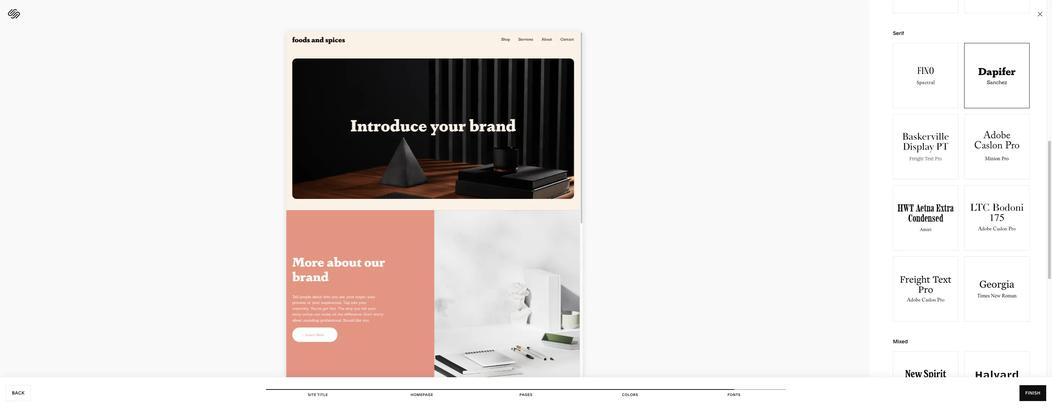 Task type: vqa. For each thing, say whether or not it's contained in the screenshot.


Task type: locate. For each thing, give the bounding box(es) containing it.
baskerville
[[903, 131, 950, 144]]

minion
[[986, 156, 1001, 162]]

0 horizontal spatial new
[[906, 368, 923, 381]]

adobe inside freight text pro adobe caslon pro
[[908, 297, 921, 306]]

fino
[[918, 65, 935, 77]]

site
[[308, 394, 317, 398]]

1 horizontal spatial new
[[992, 294, 1001, 299]]

caslon inside freight text pro adobe caslon pro
[[922, 297, 937, 306]]

adobe
[[984, 128, 1011, 146], [979, 226, 992, 234], [908, 297, 921, 306]]

1 vertical spatial adobe
[[979, 226, 992, 234]]

pages
[[520, 394, 533, 398]]

condensed inside checkbox
[[905, 378, 948, 391]]

freight
[[910, 156, 924, 162], [901, 273, 931, 286]]

hwt
[[898, 202, 915, 215]]

None checkbox
[[894, 43, 959, 108], [894, 186, 959, 251], [965, 186, 1030, 251], [894, 43, 959, 108], [894, 186, 959, 251], [965, 186, 1030, 251]]

pro
[[1006, 139, 1020, 156], [936, 156, 943, 162], [1002, 156, 1009, 162], [1009, 226, 1016, 234], [919, 283, 934, 296], [938, 297, 945, 306]]

new down georgia on the right of the page
[[992, 294, 1001, 299]]

new left spirit
[[906, 368, 923, 381]]

caslon
[[975, 139, 1003, 156], [994, 226, 1008, 234], [922, 297, 937, 306]]

0 vertical spatial adobe
[[984, 128, 1011, 146]]

1 vertical spatial new
[[906, 368, 923, 381]]

dapifer sanchez
[[979, 64, 1016, 86]]

condensed
[[909, 212, 944, 225], [905, 378, 948, 391]]

aetna
[[916, 202, 935, 215]]

1 vertical spatial caslon
[[994, 226, 1008, 234]]

0 vertical spatial freight
[[910, 156, 924, 162]]

serif
[[894, 30, 905, 37]]

Halyard Micro checkbox
[[965, 352, 1030, 410]]

2 vertical spatial caslon
[[922, 297, 937, 306]]

caslon inside ltc bodoni 175 adobe caslon pro
[[994, 226, 1008, 234]]

fonts
[[728, 394, 741, 398]]

caslon for text
[[922, 297, 937, 306]]

0 vertical spatial text
[[925, 156, 934, 162]]

0 vertical spatial caslon
[[975, 139, 1003, 156]]

halyard
[[975, 367, 1020, 382]]

None checkbox
[[894, 0, 959, 13], [965, 0, 1030, 13], [965, 43, 1030, 108], [894, 115, 959, 179], [965, 115, 1030, 179], [894, 257, 959, 322], [965, 257, 1030, 322], [894, 0, 959, 13], [965, 0, 1030, 13], [965, 43, 1030, 108], [894, 115, 959, 179], [965, 115, 1030, 179], [894, 257, 959, 322], [965, 257, 1030, 322]]

adobe inside ltc bodoni 175 adobe caslon pro
[[979, 226, 992, 234]]

0 vertical spatial new
[[992, 294, 1001, 299]]

1 vertical spatial freight
[[901, 273, 931, 286]]

freight text pro adobe caslon pro
[[901, 273, 952, 306]]

freight inside baskerville display pt freight text pro
[[910, 156, 924, 162]]

1 vertical spatial condensed
[[905, 378, 948, 391]]

new inside new spirit condensed
[[906, 368, 923, 381]]

hwt aetna extra condensed amiri
[[898, 202, 955, 235]]

mixed
[[894, 339, 908, 346]]

new inside georgia times new roman
[[992, 294, 1001, 299]]

pro inside baskerville display pt freight text pro
[[936, 156, 943, 162]]

1 vertical spatial text
[[933, 273, 952, 286]]

0 vertical spatial condensed
[[909, 212, 944, 225]]

2 vertical spatial adobe
[[908, 297, 921, 306]]

new
[[992, 294, 1001, 299], [906, 368, 923, 381]]

spectral
[[917, 79, 936, 86]]

text
[[925, 156, 934, 162], [933, 273, 952, 286]]

baskerville display pt freight text pro
[[903, 131, 950, 162]]



Task type: describe. For each thing, give the bounding box(es) containing it.
spirit
[[924, 368, 947, 381]]

back button
[[6, 386, 31, 402]]

amiri
[[921, 226, 932, 235]]

bodoni
[[993, 202, 1025, 214]]

back
[[12, 391, 25, 397]]

adobe caslon pro minion pro
[[975, 128, 1020, 162]]

new spirit condensed
[[905, 368, 948, 391]]

sanchez
[[987, 79, 1008, 86]]

caslon inside adobe caslon pro minion pro
[[975, 139, 1003, 156]]

adobe for bodoni
[[979, 226, 992, 234]]

adobe for text
[[908, 297, 921, 306]]

georgia
[[980, 279, 1015, 291]]

ltc bodoni 175 adobe caslon pro
[[971, 202, 1025, 234]]

freight inside freight text pro adobe caslon pro
[[901, 273, 931, 286]]

new spirit condensed button
[[894, 352, 959, 410]]

halyard micro button
[[965, 352, 1030, 410]]

title
[[318, 394, 328, 398]]

condensed inside 'hwt aetna extra condensed amiri'
[[909, 212, 944, 225]]

pro inside ltc bodoni 175 adobe caslon pro
[[1009, 226, 1016, 234]]

display
[[904, 141, 935, 154]]

micro
[[981, 377, 1014, 393]]

extra
[[937, 202, 955, 215]]

site title
[[308, 394, 328, 398]]

pt
[[937, 141, 949, 154]]

homepage
[[411, 394, 434, 398]]

caslon for bodoni
[[994, 226, 1008, 234]]

text inside freight text pro adobe caslon pro
[[933, 273, 952, 286]]

times
[[978, 294, 991, 299]]

fino spectral
[[917, 65, 936, 86]]

adobe inside adobe caslon pro minion pro
[[984, 128, 1011, 146]]

ltc
[[971, 202, 991, 214]]

georgia times new roman
[[978, 279, 1017, 299]]

finish
[[1026, 391, 1041, 397]]

finish button
[[1020, 386, 1047, 402]]

dapifer
[[979, 64, 1016, 78]]

halyard micro
[[975, 367, 1020, 393]]

175
[[990, 212, 1005, 224]]

roman
[[1003, 294, 1017, 299]]

text inside baskerville display pt freight text pro
[[925, 156, 934, 162]]

New Spirit Condensed checkbox
[[894, 352, 959, 410]]

colors
[[622, 394, 639, 398]]



